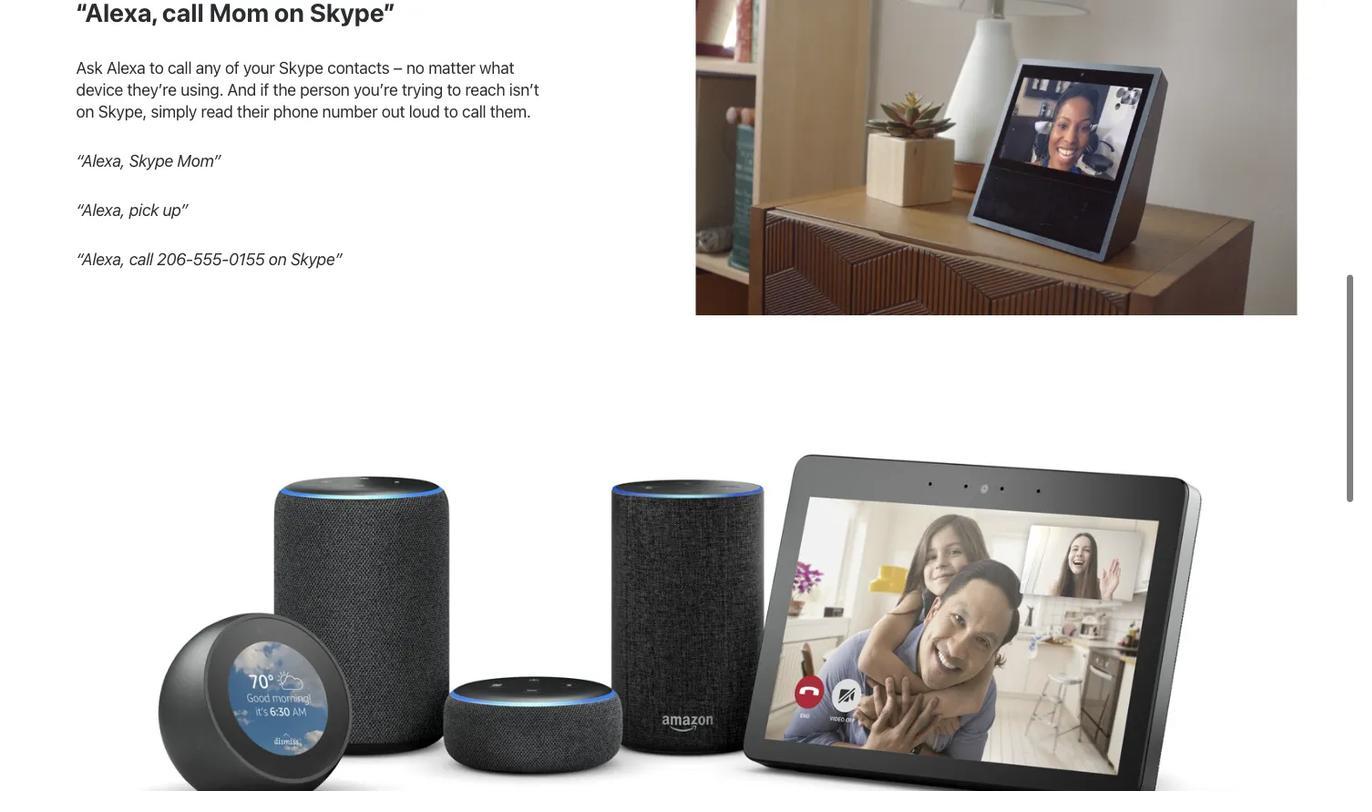 Task type: vqa. For each thing, say whether or not it's contained in the screenshot.
Alexa
yes



Task type: describe. For each thing, give the bounding box(es) containing it.
pick
[[129, 190, 159, 210]]

and
[[228, 70, 256, 89]]

–
[[394, 48, 403, 67]]

out
[[382, 92, 405, 111]]

0 vertical spatial to
[[149, 48, 164, 67]]

skype inside ask alexa to call any of your skype contacts – no matter what device they're using. and if the person you're trying to reach isn't on skype, simply read their phone number out loud to call them.
[[279, 48, 324, 67]]

skype"
[[291, 239, 342, 259]]

your
[[243, 48, 275, 67]]

"alexa, call 206-555-0155 on skype"
[[76, 239, 342, 259]]

trying
[[402, 70, 443, 89]]

reach
[[465, 70, 505, 89]]

if
[[260, 70, 269, 89]]

1 vertical spatial skype
[[129, 141, 173, 160]]

matter
[[429, 48, 476, 67]]

206-
[[157, 239, 193, 259]]

contacts
[[327, 48, 390, 67]]

1 vertical spatial to
[[447, 70, 461, 89]]

alexa
[[107, 48, 145, 67]]

person
[[300, 70, 350, 89]]

using.
[[181, 70, 224, 89]]

ask
[[76, 48, 103, 67]]

any
[[196, 48, 221, 67]]

their
[[237, 92, 269, 111]]

"alexa, for "alexa, skype mom"
[[76, 141, 125, 160]]

loud
[[409, 92, 440, 111]]

"alexa, for "alexa, call 206-555-0155 on skype"
[[76, 239, 125, 259]]



Task type: locate. For each thing, give the bounding box(es) containing it.
1 horizontal spatial on
[[269, 239, 287, 259]]

you're
[[354, 70, 398, 89]]

1 horizontal spatial skype
[[279, 48, 324, 67]]

on
[[76, 92, 94, 111], [269, 239, 287, 259]]

up"
[[163, 190, 188, 210]]

"alexa, for "alexa, pick up"
[[76, 190, 125, 210]]

0 horizontal spatial skype
[[129, 141, 173, 160]]

skype left 'mom"'
[[129, 141, 173, 160]]

"alexa,
[[76, 141, 125, 160], [76, 190, 125, 210], [76, 239, 125, 259]]

"alexa, down "alexa, pick up"
[[76, 239, 125, 259]]

to up they're at the top
[[149, 48, 164, 67]]

them.
[[490, 92, 531, 111]]

0 vertical spatial "alexa,
[[76, 141, 125, 160]]

0 vertical spatial skype
[[279, 48, 324, 67]]

mom"
[[177, 141, 221, 160]]

to right loud
[[444, 92, 458, 111]]

"alexa, pick up"
[[76, 190, 188, 210]]

on inside ask alexa to call any of your skype contacts – no matter what device they're using. and if the person you're trying to reach isn't on skype, simply read their phone number out loud to call them.
[[76, 92, 94, 111]]

1 vertical spatial call
[[462, 92, 486, 111]]

call left any
[[168, 48, 192, 67]]

2 vertical spatial call
[[129, 239, 153, 259]]

on down device
[[76, 92, 94, 111]]

2 vertical spatial "alexa,
[[76, 239, 125, 259]]

0 vertical spatial call
[[168, 48, 192, 67]]

2 vertical spatial to
[[444, 92, 458, 111]]

call down reach
[[462, 92, 486, 111]]

they're
[[127, 70, 177, 89]]

0 horizontal spatial call
[[129, 239, 153, 259]]

2 "alexa, from the top
[[76, 190, 125, 210]]

ask alexa to call any of your skype contacts – no matter what device they're using. and if the person you're trying to reach isn't on skype, simply read their phone number out loud to call them.
[[76, 48, 539, 111]]

simply
[[151, 92, 197, 111]]

of
[[225, 48, 239, 67]]

alexa devices supporting skype image
[[76, 387, 1279, 791]]

call left 206-
[[129, 239, 153, 259]]

call mom alexa image
[[696, 0, 1298, 305]]

number
[[322, 92, 378, 111]]

0 vertical spatial on
[[76, 92, 94, 111]]

1 vertical spatial "alexa,
[[76, 190, 125, 210]]

1 "alexa, from the top
[[76, 141, 125, 160]]

3 "alexa, from the top
[[76, 239, 125, 259]]

0 horizontal spatial on
[[76, 92, 94, 111]]

what
[[480, 48, 514, 67]]

2 horizontal spatial call
[[462, 92, 486, 111]]

on right 0155
[[269, 239, 287, 259]]

read
[[201, 92, 233, 111]]

skype up the
[[279, 48, 324, 67]]

device
[[76, 70, 123, 89]]

skype
[[279, 48, 324, 67], [129, 141, 173, 160]]

555-
[[193, 239, 229, 259]]

to down matter
[[447, 70, 461, 89]]

"alexa, skype mom"
[[76, 141, 221, 160]]

isn't
[[509, 70, 539, 89]]

1 horizontal spatial call
[[168, 48, 192, 67]]

phone
[[273, 92, 318, 111]]

no
[[407, 48, 425, 67]]

1 vertical spatial on
[[269, 239, 287, 259]]

to
[[149, 48, 164, 67], [447, 70, 461, 89], [444, 92, 458, 111]]

skype,
[[98, 92, 147, 111]]

"alexa, down skype, at the top left
[[76, 141, 125, 160]]

the
[[273, 70, 296, 89]]

"alexa, left pick
[[76, 190, 125, 210]]

0155
[[229, 239, 265, 259]]

call
[[168, 48, 192, 67], [462, 92, 486, 111], [129, 239, 153, 259]]



